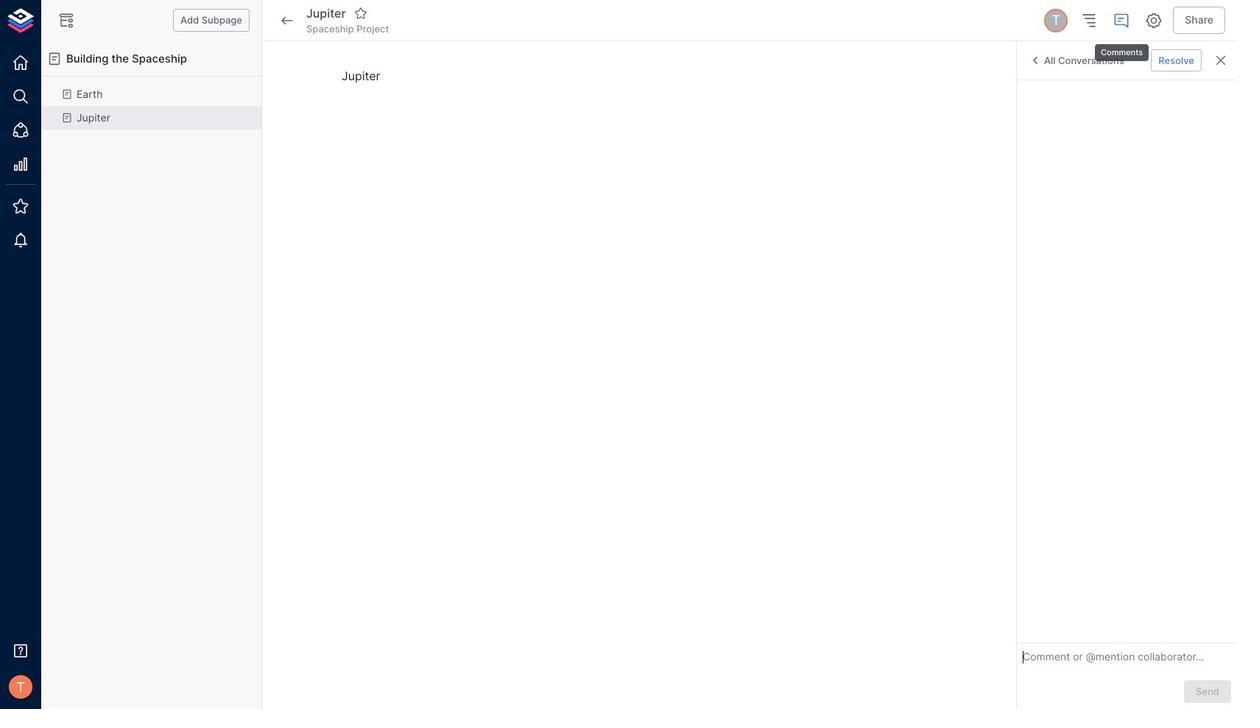 Task type: vqa. For each thing, say whether or not it's contained in the screenshot.
text field at the left top of the page
no



Task type: locate. For each thing, give the bounding box(es) containing it.
favorite image
[[354, 7, 367, 20]]

go back image
[[278, 11, 296, 29]]

hide wiki image
[[57, 11, 75, 29]]

Comment or @mention collaborator... text field
[[1023, 650, 1232, 669]]

comments image
[[1113, 11, 1131, 29]]

tooltip
[[1094, 34, 1151, 63]]



Task type: describe. For each thing, give the bounding box(es) containing it.
settings image
[[1146, 11, 1163, 29]]

table of contents image
[[1081, 11, 1098, 29]]



